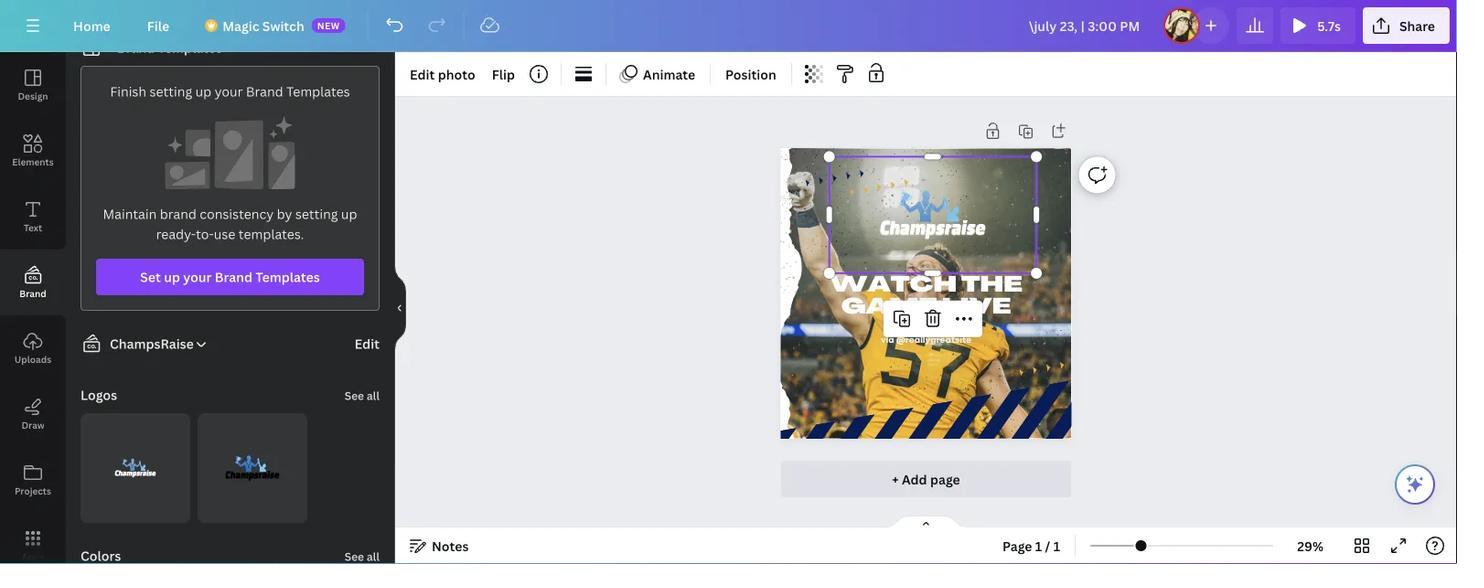 Task type: locate. For each thing, give the bounding box(es) containing it.
uploads
[[14, 353, 51, 366]]

2 vertical spatial up
[[164, 269, 180, 286]]

1 vertical spatial up
[[341, 205, 357, 223]]

animate
[[643, 65, 696, 83]]

templates
[[158, 39, 222, 56], [286, 83, 350, 100], [256, 269, 320, 286]]

your down magic
[[215, 83, 243, 100]]

file
[[147, 17, 169, 34]]

show pages image
[[883, 515, 970, 530]]

finish
[[110, 83, 147, 100]]

+
[[892, 471, 899, 488]]

watch
[[830, 275, 957, 297]]

up
[[195, 83, 212, 100], [341, 205, 357, 223], [164, 269, 180, 286]]

page 1 / 1
[[1003, 538, 1061, 555]]

1 horizontal spatial setting
[[295, 205, 338, 223]]

up down brand templates
[[195, 83, 212, 100]]

1
[[1036, 538, 1043, 555], [1054, 538, 1061, 555]]

main menu bar
[[0, 0, 1458, 52]]

design button
[[0, 52, 66, 118]]

setting
[[150, 83, 192, 100], [295, 205, 338, 223]]

1 vertical spatial setting
[[295, 205, 338, 223]]

brand down use
[[215, 269, 253, 286]]

projects
[[15, 485, 51, 497]]

templates down templates.
[[256, 269, 320, 286]]

templates down file
[[158, 39, 222, 56]]

all
[[367, 388, 380, 404]]

1 1 from the left
[[1036, 538, 1043, 555]]

templates inside set up your brand templates button
[[256, 269, 320, 286]]

2 vertical spatial templates
[[256, 269, 320, 286]]

0 horizontal spatial your
[[183, 269, 212, 286]]

0 horizontal spatial edit
[[355, 335, 380, 353]]

2 horizontal spatial up
[[341, 205, 357, 223]]

game
[[842, 297, 938, 319]]

brand
[[117, 39, 155, 56], [246, 83, 283, 100], [215, 269, 253, 286], [19, 287, 46, 300]]

to-
[[196, 226, 214, 243]]

setting right by
[[295, 205, 338, 223]]

animate button
[[614, 59, 703, 89]]

switch
[[262, 17, 304, 34]]

edit left the photo
[[410, 65, 435, 83]]

use
[[214, 226, 236, 243]]

magic
[[223, 17, 259, 34]]

text button
[[0, 184, 66, 250]]

share button
[[1363, 7, 1450, 44]]

1 horizontal spatial your
[[215, 83, 243, 100]]

1 left / in the bottom of the page
[[1036, 538, 1043, 555]]

position
[[726, 65, 777, 83]]

/
[[1046, 538, 1051, 555]]

canva assistant image
[[1405, 474, 1427, 496]]

0 vertical spatial setting
[[150, 83, 192, 100]]

0 vertical spatial templates
[[158, 39, 222, 56]]

1 right / in the bottom of the page
[[1054, 538, 1061, 555]]

draw
[[21, 419, 44, 431]]

1 vertical spatial your
[[183, 269, 212, 286]]

setting right the finish
[[150, 83, 192, 100]]

brand inside button
[[19, 287, 46, 300]]

logos
[[81, 387, 117, 404]]

live
[[942, 297, 1011, 319]]

finish setting up your brand templates
[[110, 83, 350, 100]]

Design title text field
[[1015, 7, 1157, 44]]

29%
[[1298, 538, 1324, 555]]

up inside button
[[164, 269, 180, 286]]

templates.
[[239, 226, 304, 243]]

edit inside popup button
[[410, 65, 435, 83]]

notes
[[432, 538, 469, 555]]

position button
[[718, 59, 784, 89]]

projects button
[[0, 447, 66, 513]]

edit left hide image
[[355, 335, 380, 353]]

0 vertical spatial up
[[195, 83, 212, 100]]

0 vertical spatial your
[[215, 83, 243, 100]]

2 1 from the left
[[1054, 538, 1061, 555]]

set up your brand templates
[[140, 269, 320, 286]]

champsraise button
[[73, 333, 208, 355]]

share
[[1400, 17, 1436, 34]]

up right by
[[341, 205, 357, 223]]

your
[[215, 83, 243, 100], [183, 269, 212, 286]]

templates down new
[[286, 83, 350, 100]]

1 vertical spatial edit
[[355, 335, 380, 353]]

your down to-
[[183, 269, 212, 286]]

brand up uploads button
[[19, 287, 46, 300]]

1 horizontal spatial edit
[[410, 65, 435, 83]]

1 horizontal spatial up
[[195, 83, 212, 100]]

see
[[345, 388, 364, 404]]

brand down magic switch
[[246, 83, 283, 100]]

edit for edit photo
[[410, 65, 435, 83]]

5.7s button
[[1281, 7, 1356, 44]]

photo
[[438, 65, 476, 83]]

1 horizontal spatial 1
[[1054, 538, 1061, 555]]

brand button
[[0, 250, 66, 316]]

via @reallygreatsite
[[881, 335, 972, 346]]

set up your brand templates button
[[96, 259, 364, 296]]

draw button
[[0, 382, 66, 447]]

up right the set
[[164, 269, 180, 286]]

edit
[[410, 65, 435, 83], [355, 335, 380, 353]]

see all
[[345, 388, 380, 404]]

@reallygreatsite
[[897, 335, 972, 346]]

0 horizontal spatial 1
[[1036, 538, 1043, 555]]

5.7s
[[1318, 17, 1341, 34]]

elements button
[[0, 118, 66, 184]]

0 horizontal spatial up
[[164, 269, 180, 286]]

page
[[931, 471, 961, 488]]

0 vertical spatial edit
[[410, 65, 435, 83]]

set
[[140, 269, 161, 286]]

champsraise
[[110, 335, 194, 353]]



Task type: describe. For each thing, give the bounding box(es) containing it.
up inside the maintain brand consistency by setting up ready-to-use templates.
[[341, 205, 357, 223]]

watch the game live
[[830, 275, 1023, 319]]

maintain
[[103, 205, 157, 223]]

+ add page
[[892, 471, 961, 488]]

via
[[881, 335, 895, 346]]

the
[[962, 275, 1023, 297]]

notes button
[[403, 532, 476, 561]]

edit button
[[355, 334, 380, 354]]

brand down file
[[117, 39, 155, 56]]

page
[[1003, 538, 1033, 555]]

new
[[317, 19, 340, 32]]

maintain brand consistency by setting up ready-to-use templates.
[[103, 205, 357, 243]]

home link
[[59, 7, 125, 44]]

hide image
[[394, 264, 406, 352]]

side panel tab list
[[0, 52, 66, 565]]

+ add page button
[[781, 461, 1072, 498]]

home
[[73, 17, 111, 34]]

elements
[[12, 156, 54, 168]]

1 vertical spatial templates
[[286, 83, 350, 100]]

29% button
[[1281, 532, 1341, 561]]

apps
[[22, 551, 44, 563]]

consistency
[[200, 205, 274, 223]]

see all button
[[343, 377, 382, 414]]

add
[[902, 471, 928, 488]]

apps button
[[0, 513, 66, 565]]

edit photo
[[410, 65, 476, 83]]

0 horizontal spatial setting
[[150, 83, 192, 100]]

brand
[[160, 205, 197, 223]]

flip
[[492, 65, 515, 83]]

design
[[18, 90, 48, 102]]

by
[[277, 205, 292, 223]]

edit for edit
[[355, 335, 380, 353]]

setting inside the maintain brand consistency by setting up ready-to-use templates.
[[295, 205, 338, 223]]

text
[[24, 221, 42, 234]]

uploads button
[[0, 316, 66, 382]]

flip button
[[485, 59, 523, 89]]

brand templates
[[117, 39, 222, 56]]

ready-
[[156, 226, 196, 243]]

your inside button
[[183, 269, 212, 286]]

magic switch
[[223, 17, 304, 34]]

edit photo button
[[403, 59, 483, 89]]

file button
[[132, 7, 184, 44]]

brand inside button
[[215, 269, 253, 286]]



Task type: vqa. For each thing, say whether or not it's contained in the screenshot.
White and Taupe Pink Simple Professional Light Announcement/Update Video image
no



